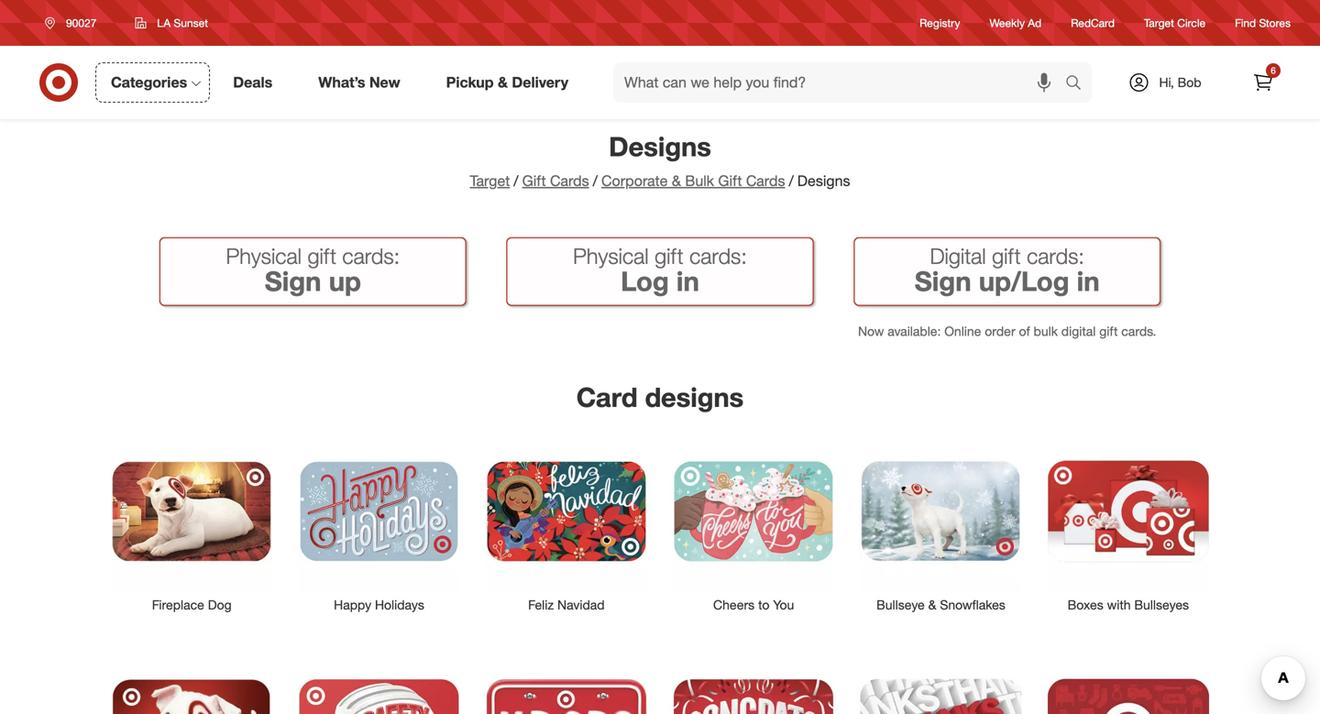Task type: describe. For each thing, give the bounding box(es) containing it.
0 horizontal spatial designs
[[609, 130, 711, 163]]

available:
[[888, 323, 941, 339]]

corporate
[[601, 172, 668, 190]]

deals
[[233, 73, 273, 91]]

gift for up
[[308, 243, 336, 269]]

deals link
[[217, 62, 295, 103]]

1 vertical spatial designs
[[797, 172, 850, 190]]

fireplace dog
[[152, 597, 232, 613]]

cards: for in
[[689, 243, 747, 269]]

sunset
[[174, 16, 208, 30]]

weekly ad
[[990, 16, 1042, 30]]

of
[[1019, 323, 1030, 339]]

happy
[[334, 597, 371, 613]]

What can we help you find? suggestions appear below search field
[[613, 62, 1070, 103]]

bullseye
[[877, 597, 925, 613]]

snowflakes
[[940, 597, 1006, 613]]

redcard
[[1071, 16, 1115, 30]]

bullseye & snowflakes
[[877, 597, 1006, 613]]

what's new
[[318, 73, 400, 91]]

designs
[[645, 381, 744, 413]]

2 gift from the left
[[718, 172, 742, 190]]

card
[[576, 381, 638, 413]]

circle
[[1177, 16, 1206, 30]]

in inside physical gift cards: log in
[[676, 264, 699, 297]]

pickup & delivery link
[[431, 62, 591, 103]]

feliz navidad
[[528, 597, 605, 613]]

hi,
[[1159, 74, 1174, 90]]

happy holidays button
[[285, 418, 473, 618]]

in inside digital gift cards: sign up/log in
[[1077, 264, 1100, 297]]

new
[[369, 73, 400, 91]]

digital
[[930, 243, 986, 269]]

card designs
[[576, 381, 744, 413]]

digital
[[1061, 323, 1096, 339]]

target link
[[470, 172, 510, 190]]

happy holidays
[[334, 597, 424, 613]]

la sunset
[[157, 16, 208, 30]]

& inside designs target / gift cards / corporate & bulk gift cards / designs
[[672, 172, 681, 190]]

digital gift cards: sign up/log in
[[915, 243, 1100, 297]]

cheers to you button
[[660, 418, 847, 618]]

search button
[[1057, 62, 1101, 106]]

cards.
[[1121, 323, 1156, 339]]

boxes
[[1068, 597, 1104, 613]]

target inside designs target / gift cards / corporate & bulk gift cards / designs
[[470, 172, 510, 190]]

fireplace dog button
[[98, 418, 285, 618]]

& for bullseye
[[928, 597, 936, 613]]

physical gift cards: log in
[[573, 243, 747, 297]]

bulk
[[1034, 323, 1058, 339]]

find
[[1235, 16, 1256, 30]]

target circle link
[[1144, 15, 1206, 31]]

delivery
[[512, 73, 568, 91]]

ad
[[1028, 16, 1042, 30]]

find stores
[[1235, 16, 1291, 30]]

now
[[858, 323, 884, 339]]

registry link
[[920, 15, 960, 31]]

redcard link
[[1071, 15, 1115, 31]]

feliz navidad button
[[473, 418, 660, 618]]

categories link
[[95, 62, 210, 103]]

holidays
[[375, 597, 424, 613]]

up
[[329, 264, 361, 297]]

physical gift cards: sign up
[[226, 243, 400, 297]]

corporate & bulk gift cards link
[[601, 172, 785, 190]]



Task type: vqa. For each thing, say whether or not it's contained in the screenshot.
$84.99 REG $99.99 SALE
no



Task type: locate. For each thing, give the bounding box(es) containing it.
0 horizontal spatial /
[[514, 172, 519, 190]]

target
[[1144, 16, 1174, 30], [470, 172, 510, 190]]

cards: inside digital gift cards: sign up/log in
[[1027, 243, 1084, 269]]

what's new link
[[303, 62, 423, 103]]

3 cards: from the left
[[1027, 243, 1084, 269]]

sign
[[265, 264, 321, 297], [915, 264, 971, 297]]

sign up online
[[915, 264, 971, 297]]

1 horizontal spatial in
[[1077, 264, 1100, 297]]

1 horizontal spatial gift
[[718, 172, 742, 190]]

1 physical from the left
[[226, 243, 302, 269]]

gift for up/log
[[992, 243, 1021, 269]]

gift for in
[[655, 243, 683, 269]]

cards right bulk
[[746, 172, 785, 190]]

0 vertical spatial designs
[[609, 130, 711, 163]]

sign inside digital gift cards: sign up/log in
[[915, 264, 971, 297]]

1 / from the left
[[514, 172, 519, 190]]

bullseye & snowflakes button
[[847, 418, 1035, 618]]

physical inside physical gift cards: log in
[[573, 243, 649, 269]]

weekly ad link
[[990, 15, 1042, 31]]

& right 'bullseye'
[[928, 597, 936, 613]]

gift cards link
[[522, 172, 589, 190]]

search
[[1057, 75, 1101, 93]]

/
[[514, 172, 519, 190], [593, 172, 598, 190], [789, 172, 794, 190]]

pickup
[[446, 73, 494, 91]]

bob
[[1178, 74, 1201, 90]]

registry
[[920, 16, 960, 30]]

fireplace
[[152, 597, 204, 613]]

0 horizontal spatial in
[[676, 264, 699, 297]]

1 in from the left
[[676, 264, 699, 297]]

3 / from the left
[[789, 172, 794, 190]]

target inside "link"
[[1144, 16, 1174, 30]]

cheers
[[713, 597, 755, 613]]

weekly
[[990, 16, 1025, 30]]

gift right the target link
[[522, 172, 546, 190]]

sign for sign up/log in
[[915, 264, 971, 297]]

2 / from the left
[[593, 172, 598, 190]]

2 vertical spatial &
[[928, 597, 936, 613]]

hi, bob
[[1159, 74, 1201, 90]]

designs target / gift cards / corporate & bulk gift cards / designs
[[470, 130, 850, 190]]

navidad
[[557, 597, 605, 613]]

6 link
[[1243, 62, 1283, 103]]

boxes with bullseyes button
[[1035, 418, 1222, 618]]

target left circle
[[1144, 16, 1174, 30]]

cheers to you
[[713, 597, 794, 613]]

bullseyes
[[1134, 597, 1189, 613]]

0 horizontal spatial sign
[[265, 264, 321, 297]]

1 vertical spatial &
[[672, 172, 681, 190]]

in
[[676, 264, 699, 297], [1077, 264, 1100, 297]]

/ left corporate
[[593, 172, 598, 190]]

0 horizontal spatial &
[[498, 73, 508, 91]]

physical left up
[[226, 243, 302, 269]]

& for pickup
[[498, 73, 508, 91]]

sign inside physical gift cards: sign up
[[265, 264, 321, 297]]

0 horizontal spatial cards
[[550, 172, 589, 190]]

1 horizontal spatial physical
[[573, 243, 649, 269]]

gift
[[308, 243, 336, 269], [655, 243, 683, 269], [992, 243, 1021, 269], [1099, 323, 1118, 339]]

now available: online order of bulk digital gift cards.
[[858, 323, 1156, 339]]

physical
[[226, 243, 302, 269], [573, 243, 649, 269]]

online
[[945, 323, 981, 339]]

boxes with bullseyes
[[1068, 597, 1189, 613]]

0 vertical spatial target
[[1144, 16, 1174, 30]]

find stores link
[[1235, 15, 1291, 31]]

90027
[[66, 16, 97, 30]]

2 cards from the left
[[746, 172, 785, 190]]

gift inside digital gift cards: sign up/log in
[[992, 243, 1021, 269]]

physical down corporate
[[573, 243, 649, 269]]

bulk
[[685, 172, 714, 190]]

cards: for up
[[342, 243, 400, 269]]

stores
[[1259, 16, 1291, 30]]

la sunset button
[[123, 6, 220, 39]]

1 horizontal spatial sign
[[915, 264, 971, 297]]

cards left corporate
[[550, 172, 589, 190]]

sign left up
[[265, 264, 321, 297]]

1 horizontal spatial designs
[[797, 172, 850, 190]]

1 sign from the left
[[265, 264, 321, 297]]

cards:
[[342, 243, 400, 269], [689, 243, 747, 269], [1027, 243, 1084, 269]]

/ right bulk
[[789, 172, 794, 190]]

physical for log in
[[573, 243, 649, 269]]

0 vertical spatial &
[[498, 73, 508, 91]]

&
[[498, 73, 508, 91], [672, 172, 681, 190], [928, 597, 936, 613]]

1 cards from the left
[[550, 172, 589, 190]]

0 horizontal spatial physical
[[226, 243, 302, 269]]

/ right the target link
[[514, 172, 519, 190]]

cards: for up/log
[[1027, 243, 1084, 269]]

pickup & delivery
[[446, 73, 568, 91]]

gift inside physical gift cards: log in
[[655, 243, 683, 269]]

0 horizontal spatial gift
[[522, 172, 546, 190]]

up/log
[[979, 264, 1069, 297]]

gift
[[522, 172, 546, 190], [718, 172, 742, 190]]

with
[[1107, 597, 1131, 613]]

1 cards: from the left
[[342, 243, 400, 269]]

physical inside physical gift cards: sign up
[[226, 243, 302, 269]]

& left bulk
[[672, 172, 681, 190]]

what's
[[318, 73, 365, 91]]

2 horizontal spatial cards:
[[1027, 243, 1084, 269]]

1 horizontal spatial &
[[672, 172, 681, 190]]

0 horizontal spatial cards:
[[342, 243, 400, 269]]

& inside button
[[928, 597, 936, 613]]

target left "gift cards" link
[[470, 172, 510, 190]]

1 horizontal spatial target
[[1144, 16, 1174, 30]]

2 sign from the left
[[915, 264, 971, 297]]

order
[[985, 323, 1015, 339]]

1 vertical spatial target
[[470, 172, 510, 190]]

1 horizontal spatial cards
[[746, 172, 785, 190]]

cards: inside physical gift cards: log in
[[689, 243, 747, 269]]

2 physical from the left
[[573, 243, 649, 269]]

6
[[1271, 65, 1276, 76]]

2 cards: from the left
[[689, 243, 747, 269]]

90027 button
[[33, 6, 116, 39]]

1 horizontal spatial cards:
[[689, 243, 747, 269]]

physical for sign up
[[226, 243, 302, 269]]

categories
[[111, 73, 187, 91]]

& right pickup
[[498, 73, 508, 91]]

designs
[[609, 130, 711, 163], [797, 172, 850, 190]]

1 horizontal spatial /
[[593, 172, 598, 190]]

2 horizontal spatial /
[[789, 172, 794, 190]]

in up "digital"
[[1077, 264, 1100, 297]]

feliz
[[528, 597, 554, 613]]

2 in from the left
[[1077, 264, 1100, 297]]

sign for sign up
[[265, 264, 321, 297]]

you
[[773, 597, 794, 613]]

2 horizontal spatial &
[[928, 597, 936, 613]]

0 horizontal spatial target
[[470, 172, 510, 190]]

1 gift from the left
[[522, 172, 546, 190]]

gift inside physical gift cards: sign up
[[308, 243, 336, 269]]

cards: inside physical gift cards: sign up
[[342, 243, 400, 269]]

target circle
[[1144, 16, 1206, 30]]

to
[[758, 597, 770, 613]]

gift right bulk
[[718, 172, 742, 190]]

in right log in the top of the page
[[676, 264, 699, 297]]

la
[[157, 16, 171, 30]]

cards
[[550, 172, 589, 190], [746, 172, 785, 190]]

dog
[[208, 597, 232, 613]]

log
[[621, 264, 669, 297]]



